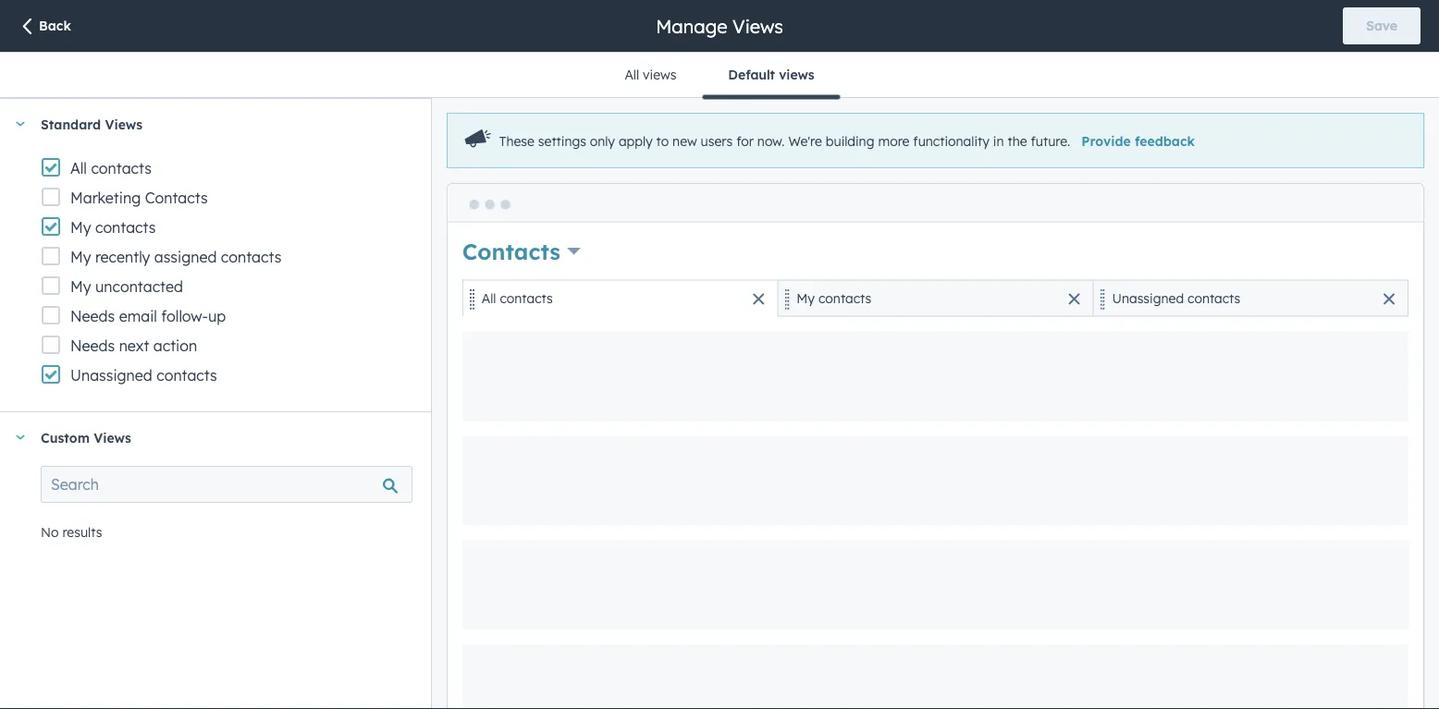 Task type: locate. For each thing, give the bounding box(es) containing it.
needs left next
[[70, 337, 115, 355]]

all contacts inside button
[[482, 291, 553, 307]]

0 vertical spatial unassigned
[[1113, 291, 1185, 307]]

1 horizontal spatial all
[[482, 291, 497, 307]]

all up the apply
[[625, 67, 640, 83]]

up
[[208, 307, 226, 326]]

1 needs from the top
[[70, 307, 115, 326]]

my recently assigned contacts
[[70, 248, 282, 267]]

all views
[[625, 67, 677, 83]]

1 horizontal spatial contacts
[[463, 238, 561, 265]]

0 horizontal spatial unassigned
[[70, 366, 152, 385]]

1 vertical spatial my contacts
[[797, 291, 872, 307]]

unassigned inside button
[[1113, 291, 1185, 307]]

my contacts inside button
[[797, 291, 872, 307]]

now.
[[758, 133, 785, 149]]

1 horizontal spatial unassigned contacts
[[1113, 291, 1241, 307]]

views
[[643, 67, 677, 83], [779, 67, 815, 83]]

only
[[590, 133, 615, 149]]

1 vertical spatial all contacts
[[482, 291, 553, 307]]

back
[[39, 18, 71, 34]]

all contacts up 'marketing'
[[70, 159, 152, 178]]

1 vertical spatial needs
[[70, 337, 115, 355]]

2 views from the left
[[779, 67, 815, 83]]

1 vertical spatial unassigned
[[70, 366, 152, 385]]

unassigned
[[1113, 291, 1185, 307], [70, 366, 152, 385]]

action
[[153, 337, 197, 355]]

views up default
[[733, 14, 784, 37]]

in
[[994, 133, 1005, 149]]

default views
[[729, 67, 815, 83]]

0 horizontal spatial all contacts
[[70, 159, 152, 178]]

views inside page section element
[[733, 14, 784, 37]]

0 vertical spatial needs
[[70, 307, 115, 326]]

1 horizontal spatial unassigned
[[1113, 291, 1185, 307]]

0 vertical spatial all
[[625, 67, 640, 83]]

my
[[70, 218, 91, 237], [70, 248, 91, 267], [70, 278, 91, 296], [797, 291, 815, 307]]

we're
[[789, 133, 823, 149]]

no
[[41, 525, 59, 541]]

assigned
[[154, 248, 217, 267]]

0 vertical spatial contacts
[[145, 189, 208, 207]]

recently
[[95, 248, 150, 267]]

views down the manage
[[643, 67, 677, 83]]

contacts inside all contacts button
[[500, 291, 553, 307]]

2 vertical spatial all
[[482, 291, 497, 307]]

marketing
[[70, 189, 141, 207]]

1 views from the left
[[643, 67, 677, 83]]

all down "contacts" popup button
[[482, 291, 497, 307]]

contacts
[[91, 159, 152, 178], [95, 218, 156, 237], [221, 248, 282, 267], [500, 291, 553, 307], [819, 291, 872, 307], [1188, 291, 1241, 307], [157, 366, 217, 385]]

2 vertical spatial views
[[94, 430, 131, 446]]

contacts
[[145, 189, 208, 207], [463, 238, 561, 265]]

views for manage views
[[733, 14, 784, 37]]

0 horizontal spatial unassigned contacts
[[70, 366, 217, 385]]

views inside dropdown button
[[105, 116, 143, 132]]

1 horizontal spatial views
[[779, 67, 815, 83]]

views right "custom"
[[94, 430, 131, 446]]

page section element
[[0, 0, 1440, 52]]

back link
[[19, 17, 71, 37]]

views right default
[[779, 67, 815, 83]]

needs down my uncontacted
[[70, 307, 115, 326]]

manage
[[656, 14, 728, 37]]

new
[[673, 133, 697, 149]]

0 vertical spatial all contacts
[[70, 159, 152, 178]]

all contacts button
[[463, 280, 778, 317]]

all up 'marketing'
[[70, 159, 87, 178]]

1 vertical spatial unassigned contacts
[[70, 366, 217, 385]]

needs
[[70, 307, 115, 326], [70, 337, 115, 355]]

unassigned contacts
[[1113, 291, 1241, 307], [70, 366, 217, 385]]

standard views button
[[0, 99, 413, 149]]

1 vertical spatial all
[[70, 159, 87, 178]]

custom
[[41, 430, 90, 446]]

functionality
[[914, 133, 990, 149]]

0 horizontal spatial my contacts
[[70, 218, 156, 237]]

provide feedback button
[[1082, 133, 1196, 149]]

navigation
[[599, 53, 841, 99]]

custom views
[[41, 430, 131, 446]]

my contacts button
[[778, 280, 1094, 317]]

marketing contacts
[[70, 189, 208, 207]]

0 horizontal spatial views
[[643, 67, 677, 83]]

1 horizontal spatial my contacts
[[797, 291, 872, 307]]

caret image
[[15, 122, 26, 126]]

needs for needs next action
[[70, 337, 115, 355]]

contacts inside my contacts button
[[819, 291, 872, 307]]

0 vertical spatial unassigned contacts
[[1113, 291, 1241, 307]]

custom views button
[[0, 413, 413, 463]]

views inside dropdown button
[[94, 430, 131, 446]]

standard
[[41, 116, 101, 132]]

1 horizontal spatial all contacts
[[482, 291, 553, 307]]

next
[[119, 337, 149, 355]]

the
[[1008, 133, 1028, 149]]

all contacts down "contacts" popup button
[[482, 291, 553, 307]]

settings
[[538, 133, 587, 149]]

these settings only apply to new users for now. we're building more functionality in the future.
[[500, 133, 1071, 149]]

needs email follow-up
[[70, 307, 226, 326]]

all
[[625, 67, 640, 83], [70, 159, 87, 178], [482, 291, 497, 307]]

0 horizontal spatial all
[[70, 159, 87, 178]]

Search search field
[[41, 466, 413, 503]]

2 horizontal spatial all
[[625, 67, 640, 83]]

1 vertical spatial views
[[105, 116, 143, 132]]

provide feedback
[[1082, 133, 1196, 149]]

my contacts
[[70, 218, 156, 237], [797, 291, 872, 307]]

views for all views
[[643, 67, 677, 83]]

manage views
[[656, 14, 784, 37]]

0 vertical spatial views
[[733, 14, 784, 37]]

views right standard
[[105, 116, 143, 132]]

all contacts
[[70, 159, 152, 178], [482, 291, 553, 307]]

views for default views
[[779, 67, 815, 83]]

views
[[733, 14, 784, 37], [105, 116, 143, 132], [94, 430, 131, 446]]

contacts inside unassigned contacts button
[[1188, 291, 1241, 307]]

1 vertical spatial contacts
[[463, 238, 561, 265]]

0 vertical spatial my contacts
[[70, 218, 156, 237]]

2 needs from the top
[[70, 337, 115, 355]]



Task type: vqa. For each thing, say whether or not it's contained in the screenshot.
the Search button
no



Task type: describe. For each thing, give the bounding box(es) containing it.
unassigned contacts button
[[1094, 280, 1409, 317]]

needs for needs email follow-up
[[70, 307, 115, 326]]

feedback
[[1136, 133, 1196, 149]]

my inside button
[[797, 291, 815, 307]]

views for standard views
[[105, 116, 143, 132]]

results
[[62, 525, 102, 541]]

uncontacted
[[95, 278, 183, 296]]

to
[[657, 133, 669, 149]]

0 horizontal spatial contacts
[[145, 189, 208, 207]]

follow-
[[161, 307, 208, 326]]

views for custom views
[[94, 430, 131, 446]]

my uncontacted
[[70, 278, 183, 296]]

provide
[[1082, 133, 1132, 149]]

apply
[[619, 133, 653, 149]]

needs next action
[[70, 337, 197, 355]]

default
[[729, 67, 776, 83]]

all views button
[[599, 53, 703, 97]]

no results
[[41, 525, 102, 541]]

all inside navigation
[[625, 67, 640, 83]]

contacts inside popup button
[[463, 238, 561, 265]]

building
[[826, 133, 875, 149]]

save
[[1367, 18, 1398, 34]]

navigation containing all views
[[599, 53, 841, 99]]

standard views
[[41, 116, 143, 132]]

users
[[701, 133, 733, 149]]

unassigned contacts inside button
[[1113, 291, 1241, 307]]

these
[[500, 133, 535, 149]]

for
[[737, 133, 754, 149]]

default views button
[[703, 53, 841, 99]]

email
[[119, 307, 157, 326]]

caret image
[[15, 435, 26, 440]]

contacts button
[[463, 236, 581, 267]]

future.
[[1031, 133, 1071, 149]]

more
[[879, 133, 910, 149]]

save button
[[1344, 7, 1421, 44]]



